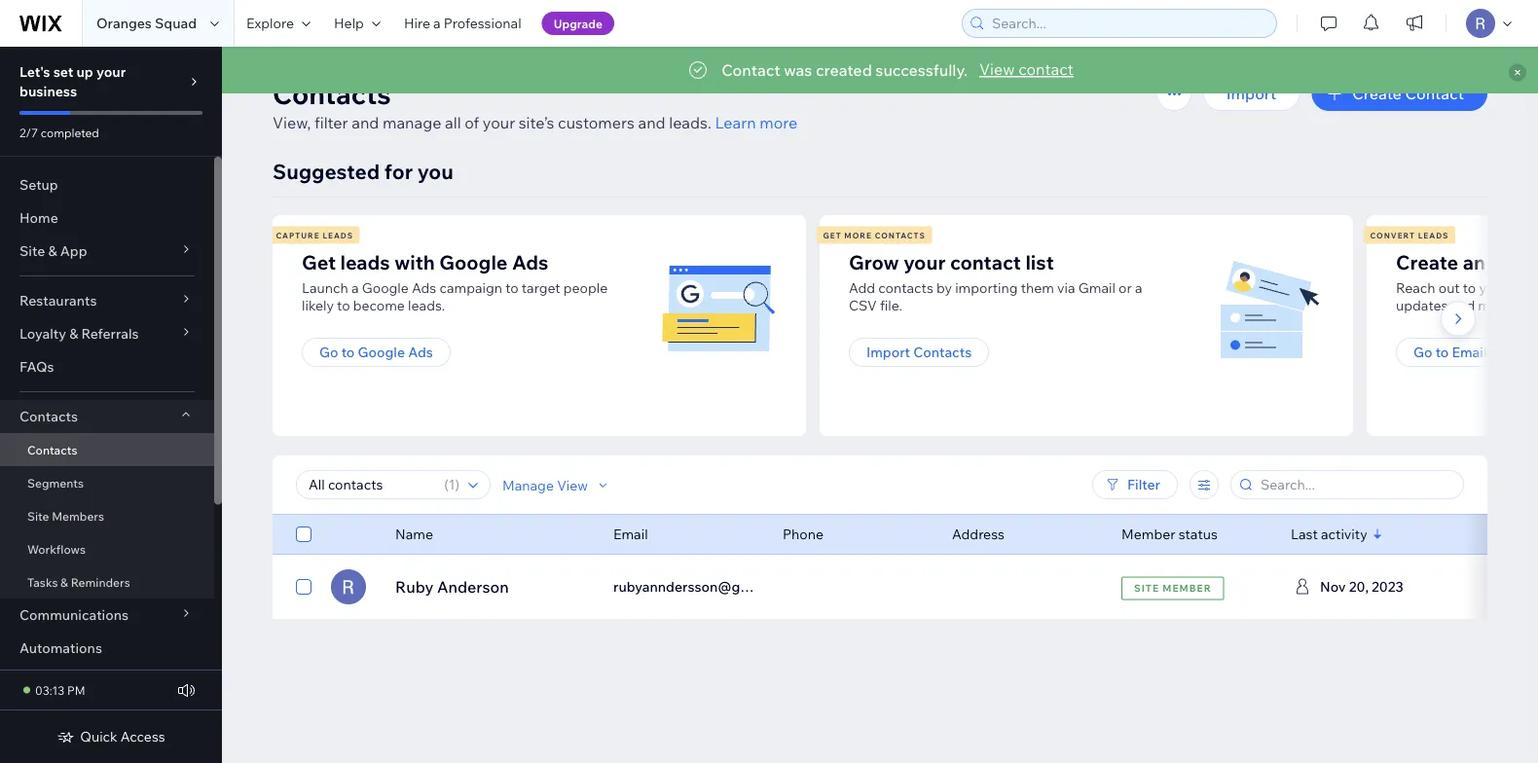Task type: vqa. For each thing, say whether or not it's contained in the screenshot.
number: to the bottom
no



Task type: describe. For each thing, give the bounding box(es) containing it.
upgrade button
[[542, 12, 614, 35]]

to inside go to google ads "button"
[[341, 344, 355, 361]]

communications
[[19, 606, 129, 623]]

quick access
[[80, 728, 165, 745]]

setup link
[[0, 168, 214, 202]]

1 horizontal spatial a
[[433, 15, 441, 32]]

leads for create
[[1418, 230, 1449, 240]]

0 vertical spatial google
[[439, 250, 508, 274]]

access
[[121, 728, 165, 745]]

your inside grow your contact list add contacts by importing them via gmail or a csv file.
[[904, 250, 946, 274]]

to inside go to email marketi button
[[1435, 344, 1449, 361]]

let's set up your business
[[19, 63, 126, 100]]

convert
[[1370, 230, 1415, 240]]

0 vertical spatial ads
[[512, 250, 548, 274]]

contacts up segments on the left bottom
[[27, 442, 77, 457]]

view link
[[1329, 569, 1411, 605]]

grow
[[849, 250, 899, 274]]

2/7 completed
[[19, 125, 99, 140]]

0 vertical spatial search... field
[[986, 10, 1270, 37]]

oranges
[[96, 15, 152, 32]]

get
[[823, 230, 842, 240]]

site for site members
[[27, 509, 49, 523]]

subs
[[1511, 279, 1538, 296]]

get more contacts
[[823, 230, 926, 240]]

professional
[[444, 15, 521, 32]]

site for site & app
[[19, 242, 45, 259]]

faqs
[[19, 358, 54, 375]]

setup
[[19, 176, 58, 193]]

create an email reach out to your subs
[[1396, 250, 1538, 314]]

list
[[1025, 250, 1054, 274]]

a inside get leads with google ads launch a google ads campaign to target people likely to become leads.
[[351, 279, 359, 296]]

was
[[784, 60, 812, 80]]

filter
[[1127, 476, 1160, 493]]

site for site member
[[1134, 582, 1159, 594]]

become
[[353, 297, 405, 314]]

oranges squad
[[96, 15, 197, 32]]

0 horizontal spatial email
[[613, 526, 648, 543]]

your inside create an email reach out to your subs
[[1479, 279, 1507, 296]]

capture leads
[[276, 230, 353, 240]]

to inside create an email reach out to your subs
[[1463, 279, 1476, 296]]

view contact link
[[979, 57, 1074, 81]]

ruby anderson
[[395, 577, 509, 597]]

site members
[[27, 509, 104, 523]]

all
[[445, 113, 461, 132]]

grow your contact list add contacts by importing them via gmail or a csv file.
[[849, 250, 1142, 314]]

reach
[[1396, 279, 1435, 296]]

with
[[394, 250, 435, 274]]

go to google ads
[[319, 344, 433, 361]]

address
[[952, 526, 1005, 543]]

pm
[[67, 683, 85, 697]]

go to email marketi button
[[1396, 338, 1538, 367]]

an
[[1463, 250, 1485, 274]]

get leads with google ads launch a google ads campaign to target people likely to become leads.
[[302, 250, 608, 314]]

view for view contact
[[979, 59, 1015, 79]]

up
[[76, 63, 93, 80]]

view for view
[[1352, 577, 1388, 597]]

)
[[455, 476, 459, 493]]

(
[[444, 476, 448, 493]]

leads. inside get leads with google ads launch a google ads campaign to target people likely to become leads.
[[408, 297, 445, 314]]

view,
[[273, 113, 311, 132]]

1 and from the left
[[352, 113, 379, 132]]

add
[[849, 279, 875, 296]]

sidebar element
[[0, 47, 222, 763]]

import button
[[1203, 76, 1300, 111]]

target
[[522, 279, 560, 296]]

automations
[[19, 640, 102, 657]]

last activity
[[1291, 526, 1367, 543]]

1 vertical spatial search... field
[[1255, 471, 1457, 498]]

help
[[334, 15, 364, 32]]

or
[[1119, 279, 1132, 296]]

communications button
[[0, 599, 214, 632]]

leads
[[340, 250, 390, 274]]

03:13 pm
[[35, 683, 85, 697]]

to left target
[[505, 279, 518, 296]]

contact inside grow your contact list add contacts by importing them via gmail or a csv file.
[[950, 250, 1021, 274]]

tasks
[[27, 575, 58, 589]]

automations link
[[0, 632, 214, 665]]

importing
[[955, 279, 1018, 296]]

segments
[[27, 476, 84, 490]]

suggested for you
[[273, 158, 453, 184]]

tasks & reminders link
[[0, 566, 214, 599]]

completed
[[41, 125, 99, 140]]

view inside dropdown button
[[557, 476, 588, 493]]

business
[[19, 83, 77, 100]]

filter button
[[1092, 470, 1178, 499]]

home
[[19, 209, 58, 226]]

marketi
[[1490, 344, 1538, 361]]

tasks & reminders
[[27, 575, 130, 589]]

member status
[[1121, 526, 1218, 543]]

you
[[417, 158, 453, 184]]

1 vertical spatial member
[[1163, 582, 1212, 594]]

more
[[760, 113, 797, 132]]

0 horizontal spatial contact
[[721, 60, 780, 80]]

& for loyalty
[[69, 325, 78, 342]]

your inside the contacts view, filter and manage all of your site's customers and leads. learn more
[[483, 113, 515, 132]]

& for tasks
[[60, 575, 68, 589]]

a inside grow your contact list add contacts by importing them via gmail or a csv file.
[[1135, 279, 1142, 296]]

learn
[[715, 113, 756, 132]]



Task type: locate. For each thing, give the bounding box(es) containing it.
0 horizontal spatial and
[[352, 113, 379, 132]]

site down member status
[[1134, 582, 1159, 594]]

view right manage
[[557, 476, 588, 493]]

likely
[[302, 297, 334, 314]]

site inside popup button
[[19, 242, 45, 259]]

create inside create an email reach out to your subs
[[1396, 250, 1458, 274]]

to down the launch
[[337, 297, 350, 314]]

None checkbox
[[296, 523, 312, 546]]

faqs link
[[0, 350, 214, 384]]

contacts view, filter and manage all of your site's customers and leads. learn more
[[273, 76, 797, 132]]

0 vertical spatial &
[[48, 242, 57, 259]]

last
[[1291, 526, 1318, 543]]

1 vertical spatial leads.
[[408, 297, 445, 314]]

capture
[[276, 230, 320, 240]]

view right nov
[[1352, 577, 1388, 597]]

leads.
[[669, 113, 711, 132], [408, 297, 445, 314]]

0 vertical spatial leads.
[[669, 113, 711, 132]]

segments link
[[0, 466, 214, 499]]

1 horizontal spatial leads
[[1418, 230, 1449, 240]]

your up contacts
[[904, 250, 946, 274]]

out
[[1438, 279, 1460, 296]]

& right tasks
[[60, 575, 68, 589]]

2 vertical spatial site
[[1134, 582, 1159, 594]]

upgrade
[[554, 16, 602, 31]]

2 go from the left
[[1413, 344, 1432, 361]]

a down leads
[[351, 279, 359, 296]]

2 vertical spatial view
[[1352, 577, 1388, 597]]

0 vertical spatial email
[[1452, 344, 1487, 361]]

of
[[465, 113, 479, 132]]

site down segments on the left bottom
[[27, 509, 49, 523]]

restaurants button
[[0, 284, 214, 317]]

go for create
[[1413, 344, 1432, 361]]

ads inside "button"
[[408, 344, 433, 361]]

0 vertical spatial member
[[1121, 526, 1175, 543]]

import
[[1226, 84, 1276, 103], [866, 344, 910, 361]]

ruby
[[395, 577, 433, 597]]

1 go from the left
[[319, 344, 338, 361]]

contacts down the by
[[913, 344, 972, 361]]

Unsaved view field
[[303, 471, 438, 498]]

1 vertical spatial import
[[866, 344, 910, 361]]

restaurants
[[19, 292, 97, 309]]

1 vertical spatial ads
[[412, 279, 436, 296]]

contact
[[721, 60, 780, 80], [1405, 84, 1464, 103]]

leads. down with at the top of the page
[[408, 297, 445, 314]]

None checkbox
[[296, 575, 312, 599]]

google inside "button"
[[358, 344, 405, 361]]

google up become
[[362, 279, 409, 296]]

customers
[[558, 113, 635, 132]]

manage
[[383, 113, 441, 132]]

created
[[816, 60, 872, 80]]

a
[[433, 15, 441, 32], [351, 279, 359, 296], [1135, 279, 1142, 296]]

import for import contacts
[[866, 344, 910, 361]]

to down "out"
[[1435, 344, 1449, 361]]

more
[[844, 230, 872, 240]]

2 vertical spatial google
[[358, 344, 405, 361]]

list containing get leads with google ads
[[270, 215, 1538, 436]]

import for import
[[1226, 84, 1276, 103]]

ruby anderson image
[[331, 569, 366, 605]]

email
[[1452, 344, 1487, 361], [613, 526, 648, 543]]

file.
[[880, 297, 902, 314]]

contact was created successfully.
[[721, 60, 968, 80]]

hire a professional
[[404, 15, 521, 32]]

0 horizontal spatial a
[[351, 279, 359, 296]]

1 horizontal spatial &
[[60, 575, 68, 589]]

2 leads from the left
[[1418, 230, 1449, 240]]

import inside list
[[866, 344, 910, 361]]

via
[[1057, 279, 1075, 296]]

& left app
[[48, 242, 57, 259]]

create
[[1352, 84, 1402, 103], [1396, 250, 1458, 274]]

email inside button
[[1452, 344, 1487, 361]]

list
[[270, 215, 1538, 436]]

& right loyalty
[[69, 325, 78, 342]]

1 horizontal spatial leads.
[[669, 113, 711, 132]]

home link
[[0, 202, 214, 235]]

0 horizontal spatial leads.
[[408, 297, 445, 314]]

go for get
[[319, 344, 338, 361]]

leads up get on the top left of the page
[[323, 230, 353, 240]]

0 vertical spatial site
[[19, 242, 45, 259]]

launch
[[302, 279, 348, 296]]

let's
[[19, 63, 50, 80]]

&
[[48, 242, 57, 259], [69, 325, 78, 342], [60, 575, 68, 589]]

contact inside button
[[1405, 84, 1464, 103]]

reminders
[[71, 575, 130, 589]]

1 vertical spatial contact
[[1405, 84, 1464, 103]]

contacts inside button
[[913, 344, 972, 361]]

help button
[[322, 0, 392, 47]]

leads right 'convert'
[[1418, 230, 1449, 240]]

1 horizontal spatial import
[[1226, 84, 1276, 103]]

suggested
[[273, 158, 380, 184]]

status
[[1178, 526, 1218, 543]]

csv
[[849, 297, 877, 314]]

create inside button
[[1352, 84, 1402, 103]]

your right of in the top left of the page
[[483, 113, 515, 132]]

create for contact
[[1352, 84, 1402, 103]]

site & app button
[[0, 235, 214, 268]]

to
[[505, 279, 518, 296], [1463, 279, 1476, 296], [337, 297, 350, 314], [341, 344, 355, 361], [1435, 344, 1449, 361]]

1 horizontal spatial go
[[1413, 344, 1432, 361]]

create contact
[[1352, 84, 1464, 103]]

phone
[[783, 526, 824, 543]]

0 vertical spatial contact
[[1018, 59, 1074, 79]]

contact inside the view contact link
[[1018, 59, 1074, 79]]

loyalty
[[19, 325, 66, 342]]

1 vertical spatial google
[[362, 279, 409, 296]]

0 horizontal spatial &
[[48, 242, 57, 259]]

0 horizontal spatial leads
[[323, 230, 353, 240]]

your right up
[[96, 63, 126, 80]]

nov
[[1320, 578, 1346, 595]]

site members link
[[0, 499, 214, 532]]

member down status
[[1163, 582, 1212, 594]]

nov 20, 2023
[[1320, 578, 1403, 595]]

1 vertical spatial contact
[[950, 250, 1021, 274]]

site's
[[519, 113, 554, 132]]

0 vertical spatial view
[[979, 59, 1015, 79]]

contacts inside popup button
[[19, 408, 78, 425]]

google down become
[[358, 344, 405, 361]]

gmail
[[1078, 279, 1116, 296]]

a right hire
[[433, 15, 441, 32]]

go inside button
[[1413, 344, 1432, 361]]

0 vertical spatial create
[[1352, 84, 1402, 103]]

contact
[[1018, 59, 1074, 79], [950, 250, 1021, 274]]

quick
[[80, 728, 117, 745]]

leads
[[323, 230, 353, 240], [1418, 230, 1449, 240]]

& for site
[[48, 242, 57, 259]]

go
[[319, 344, 338, 361], [1413, 344, 1432, 361]]

workflows link
[[0, 532, 214, 566]]

create contact button
[[1311, 76, 1487, 111]]

set
[[53, 63, 73, 80]]

1 vertical spatial &
[[69, 325, 78, 342]]

1 vertical spatial view
[[557, 476, 588, 493]]

name
[[395, 526, 433, 543]]

contacts inside the contacts view, filter and manage all of your site's customers and leads. learn more
[[273, 76, 391, 110]]

1 vertical spatial site
[[27, 509, 49, 523]]

activity
[[1321, 526, 1367, 543]]

leads for get
[[323, 230, 353, 240]]

manage view
[[502, 476, 588, 493]]

your inside let's set up your business
[[96, 63, 126, 80]]

to right "out"
[[1463, 279, 1476, 296]]

ads down get leads with google ads launch a google ads campaign to target people likely to become leads.
[[408, 344, 433, 361]]

email left marketi
[[1452, 344, 1487, 361]]

leads. inside the contacts view, filter and manage all of your site's customers and leads. learn more
[[669, 113, 711, 132]]

1 vertical spatial create
[[1396, 250, 1458, 274]]

learn more button
[[715, 111, 797, 134]]

by
[[936, 279, 952, 296]]

2/7
[[19, 125, 38, 140]]

them
[[1021, 279, 1054, 296]]

1 vertical spatial email
[[613, 526, 648, 543]]

contacts down faqs
[[19, 408, 78, 425]]

0 vertical spatial import
[[1226, 84, 1276, 103]]

email
[[1490, 250, 1538, 274]]

1 leads from the left
[[323, 230, 353, 240]]

quick access button
[[57, 728, 165, 746]]

anderson
[[437, 577, 509, 597]]

1 horizontal spatial and
[[638, 113, 665, 132]]

workflows
[[27, 542, 86, 556]]

03:13
[[35, 683, 65, 697]]

0 horizontal spatial view
[[557, 476, 588, 493]]

and right filter
[[352, 113, 379, 132]]

contacts up filter
[[273, 76, 391, 110]]

site down home
[[19, 242, 45, 259]]

import contacts button
[[849, 338, 989, 367]]

( 1 )
[[444, 476, 459, 493]]

contacts button
[[0, 400, 214, 433]]

site
[[19, 242, 45, 259], [27, 509, 49, 523], [1134, 582, 1159, 594]]

and right customers
[[638, 113, 665, 132]]

ads
[[512, 250, 548, 274], [412, 279, 436, 296], [408, 344, 433, 361]]

alert containing view contact
[[222, 47, 1538, 93]]

1 horizontal spatial contact
[[1405, 84, 1464, 103]]

contacts
[[875, 230, 926, 240]]

contacts
[[878, 279, 933, 296]]

manage view button
[[502, 476, 611, 494]]

0 vertical spatial contact
[[721, 60, 780, 80]]

email up rubyanndersson@gmail.com
[[613, 526, 648, 543]]

squad
[[155, 15, 197, 32]]

member left status
[[1121, 526, 1175, 543]]

contacts link
[[0, 433, 214, 466]]

to down become
[[341, 344, 355, 361]]

create for an
[[1396, 250, 1458, 274]]

a right the or
[[1135, 279, 1142, 296]]

your left subs
[[1479, 279, 1507, 296]]

explore
[[246, 15, 294, 32]]

2 vertical spatial ads
[[408, 344, 433, 361]]

leads. left learn
[[669, 113, 711, 132]]

2 horizontal spatial &
[[69, 325, 78, 342]]

ads up target
[[512, 250, 548, 274]]

go inside "button"
[[319, 344, 338, 361]]

go down likely
[[319, 344, 338, 361]]

view right successfully.
[[979, 59, 1015, 79]]

1 horizontal spatial view
[[979, 59, 1015, 79]]

go down 'reach'
[[1413, 344, 1432, 361]]

& inside popup button
[[48, 242, 57, 259]]

2 horizontal spatial view
[[1352, 577, 1388, 597]]

1 horizontal spatial email
[[1452, 344, 1487, 361]]

0 horizontal spatial go
[[319, 344, 338, 361]]

2 and from the left
[[638, 113, 665, 132]]

campaign
[[439, 279, 502, 296]]

Search... field
[[986, 10, 1270, 37], [1255, 471, 1457, 498]]

0 horizontal spatial import
[[866, 344, 910, 361]]

2 horizontal spatial a
[[1135, 279, 1142, 296]]

2 vertical spatial &
[[60, 575, 68, 589]]

& inside popup button
[[69, 325, 78, 342]]

google up the campaign
[[439, 250, 508, 274]]

alert
[[222, 47, 1538, 93]]

go to google ads button
[[302, 338, 451, 367]]

20,
[[1349, 578, 1369, 595]]

import contacts
[[866, 344, 972, 361]]

ads down with at the top of the page
[[412, 279, 436, 296]]



